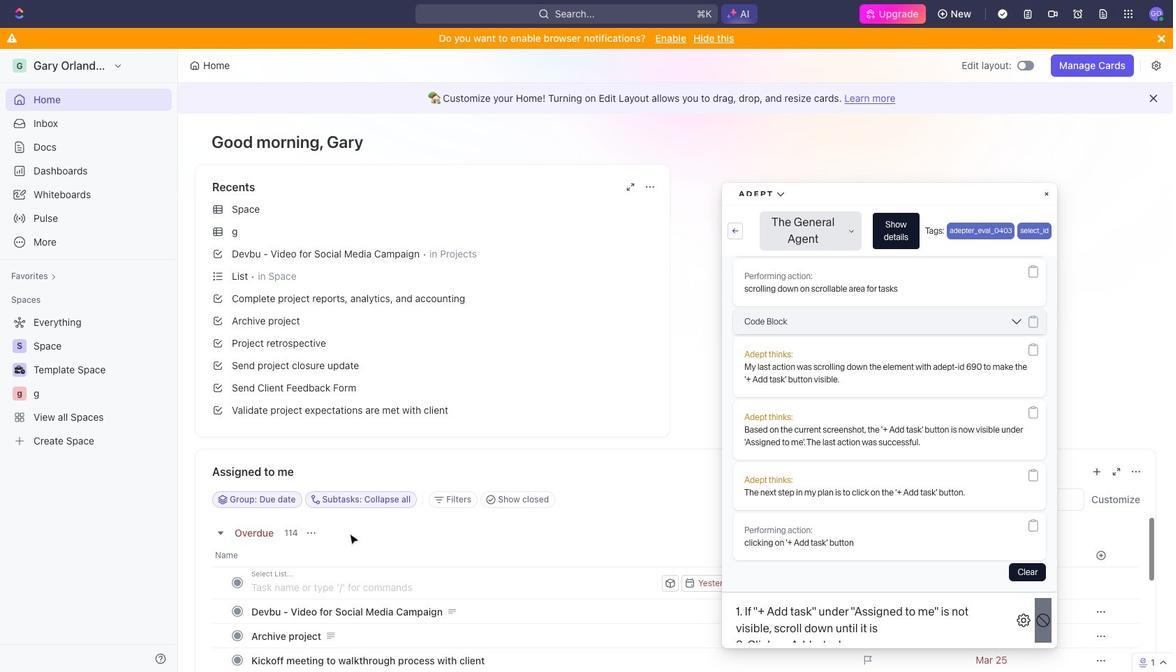Task type: describe. For each thing, give the bounding box(es) containing it.
gary orlando's workspace, , element
[[13, 59, 27, 73]]

Search tasks... text field
[[944, 490, 1084, 511]]



Task type: vqa. For each thing, say whether or not it's contained in the screenshot.
tree within the Sidebar navigation
yes



Task type: locate. For each thing, give the bounding box(es) containing it.
sidebar navigation
[[0, 49, 181, 673]]

business time image
[[14, 366, 25, 374]]

tree inside sidebar navigation
[[6, 312, 172, 453]]

Task name or type '/' for commands text field
[[251, 576, 659, 599]]

space, , element
[[13, 340, 27, 353]]

alert
[[178, 83, 1174, 114]]

tree
[[6, 312, 172, 453]]

g, , element
[[13, 387, 27, 401]]



